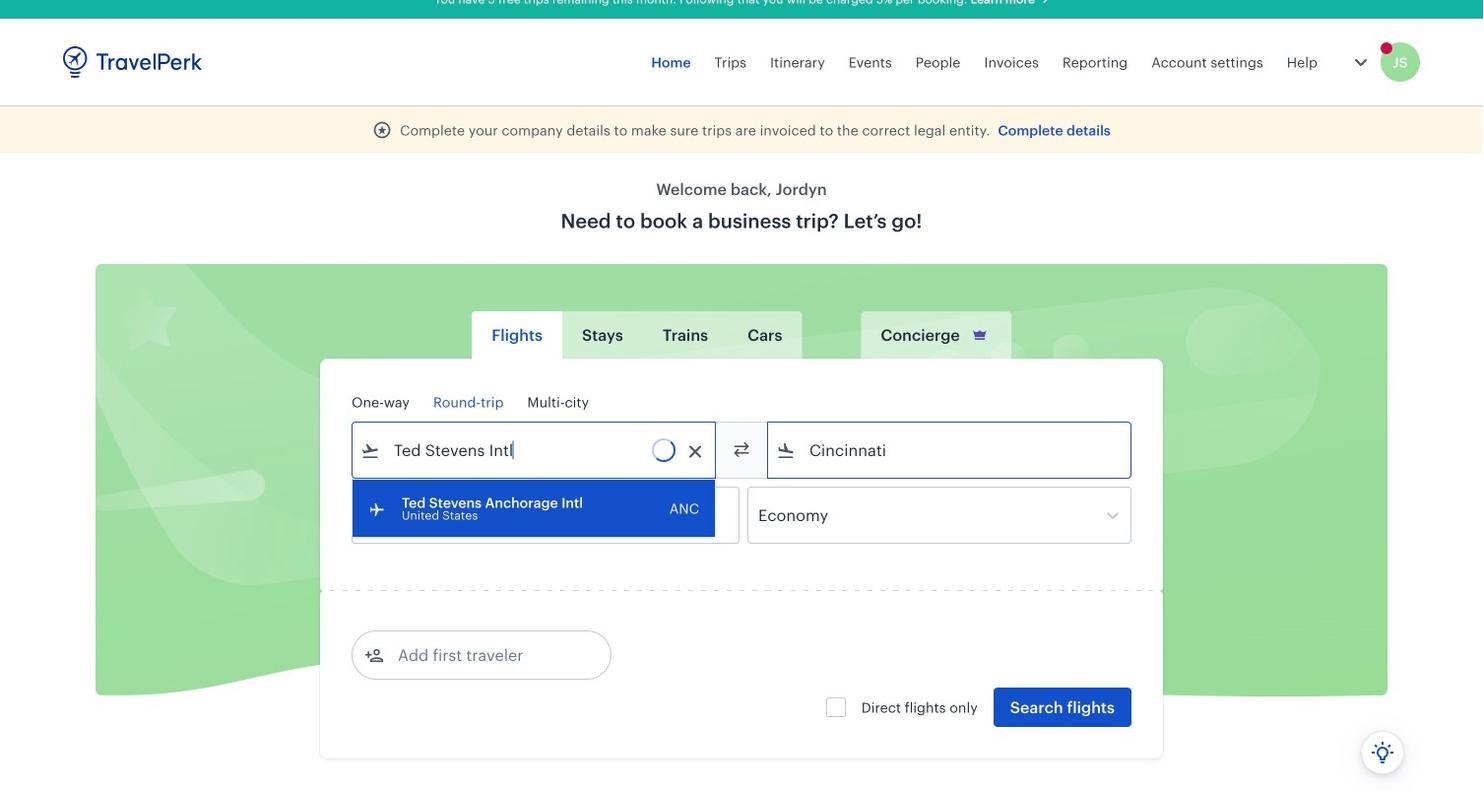 Task type: locate. For each thing, give the bounding box(es) containing it.
Add first traveler search field
[[384, 639, 589, 671]]

Return text field
[[497, 488, 600, 543]]



Task type: describe. For each thing, give the bounding box(es) containing it.
Depart text field
[[380, 488, 483, 543]]

To search field
[[796, 435, 1106, 466]]

From search field
[[380, 435, 690, 466]]



